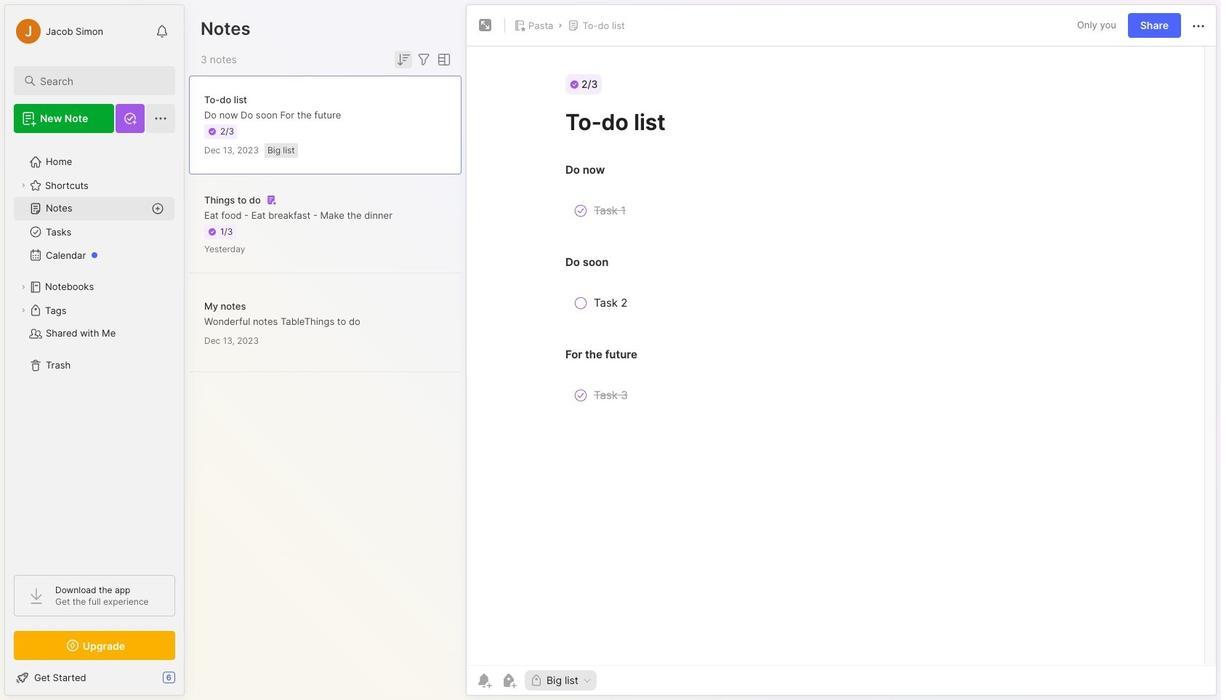 Task type: vqa. For each thing, say whether or not it's contained in the screenshot.
upgrade
no



Task type: locate. For each thing, give the bounding box(es) containing it.
more actions image
[[1191, 17, 1208, 35]]

none search field inside main element
[[40, 72, 162, 89]]

Add filters field
[[415, 51, 433, 68]]

add filters image
[[415, 51, 433, 68]]

expand notebooks image
[[19, 283, 28, 292]]

Search text field
[[40, 74, 162, 88]]

expand note image
[[477, 17, 495, 34]]

tree inside main element
[[5, 142, 184, 562]]

tree
[[5, 142, 184, 562]]

None search field
[[40, 72, 162, 89]]

add tag image
[[500, 672, 518, 689]]

note window element
[[466, 4, 1217, 700]]

main element
[[0, 0, 189, 700]]

Sort options field
[[395, 51, 412, 68]]



Task type: describe. For each thing, give the bounding box(es) containing it.
More actions field
[[1191, 16, 1208, 35]]

expand tags image
[[19, 306, 28, 315]]

Account field
[[14, 17, 103, 46]]

click to collapse image
[[184, 673, 195, 691]]

View options field
[[433, 51, 453, 68]]

Note Editor text field
[[467, 46, 1217, 665]]

add a reminder image
[[476, 672, 493, 689]]

Big list Tag actions field
[[579, 676, 593, 686]]

Help and Learning task checklist field
[[5, 666, 184, 689]]



